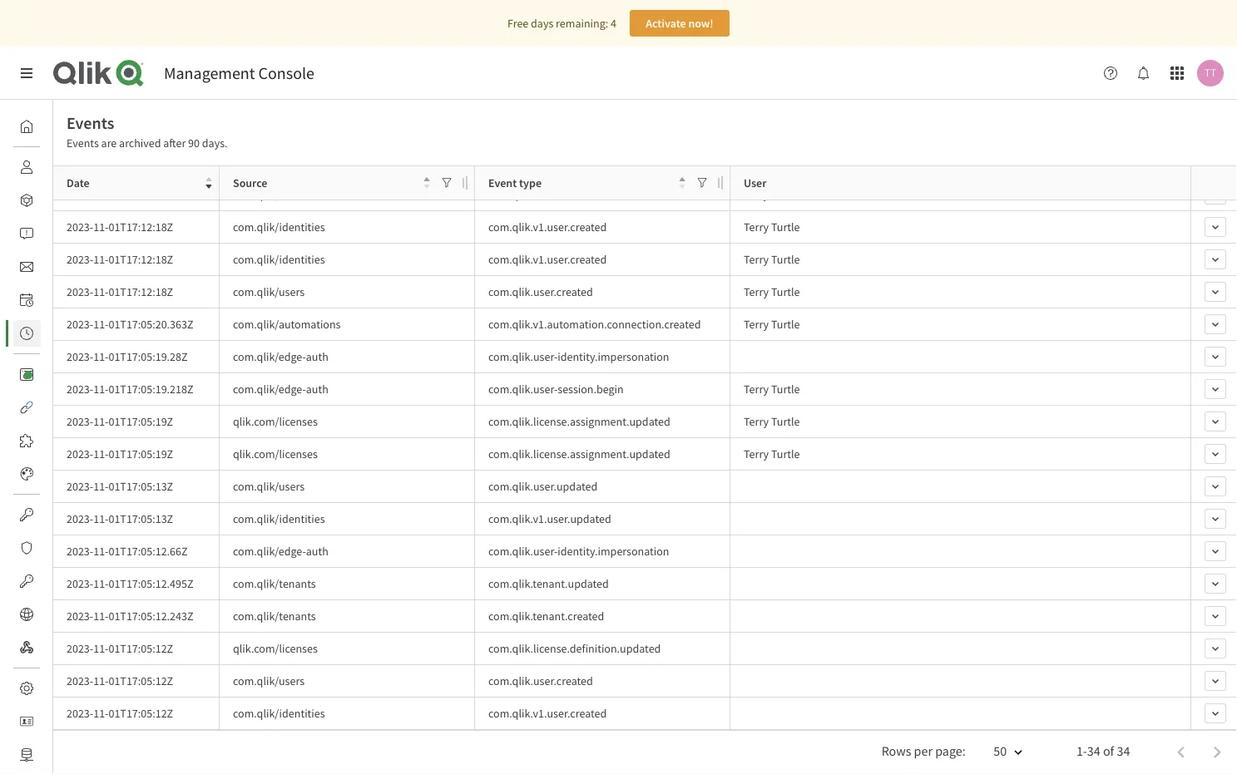 Task type: describe. For each thing, give the bounding box(es) containing it.
activate now!
[[646, 16, 714, 31]]

1 com.qlik/users from the top
[[233, 187, 305, 202]]

auth for 2023-11-01t17:05:19.218z
[[306, 382, 329, 397]]

14 11- from the top
[[93, 577, 109, 592]]

terry turtle image
[[1198, 60, 1224, 87]]

1 01t17:12:18z from the top
[[109, 187, 173, 202]]

9 turtle from the top
[[772, 447, 800, 462]]

16 11- from the top
[[93, 642, 109, 657]]

new connector image
[[24, 371, 32, 380]]

identity.impersonation for 2023-11-01t17:05:12.66z
[[558, 544, 670, 559]]

2 com.qlik/identities from the top
[[233, 220, 325, 235]]

event
[[489, 175, 517, 190]]

com.qlik.user-identity.impersonation for 01t17:05:19.28z
[[489, 350, 670, 365]]

1 com.qlik.v1.user.created from the top
[[489, 155, 607, 170]]

4 11- from the top
[[93, 252, 109, 267]]

alerts image
[[20, 227, 33, 241]]

1 qlik.com/licenses from the top
[[233, 415, 318, 429]]

15 2023- from the top
[[67, 609, 93, 624]]

2 2023- from the top
[[67, 187, 93, 202]]

13 2023- from the top
[[67, 544, 93, 559]]

source button
[[233, 172, 430, 195]]

6 11- from the top
[[93, 317, 109, 332]]

6 terry turtle from the top
[[744, 317, 800, 332]]

settings link
[[13, 676, 93, 702]]

10 11- from the top
[[93, 447, 109, 462]]

1 terry from the top
[[744, 155, 769, 170]]

2 com.qlik.license.assignment.updated from the top
[[489, 447, 671, 462]]

oauth link
[[13, 568, 84, 595]]

4 2023-11-01t17:12:18z from the top
[[67, 285, 173, 300]]

50 button
[[974, 739, 1034, 768]]

7 2023- from the top
[[67, 350, 93, 365]]

3 terry from the top
[[744, 220, 769, 235]]

alerts
[[53, 226, 81, 241]]

identity.impersonation for 2023-11-01t17:05:19.28z
[[558, 350, 670, 365]]

2 01t17:12:18z from the top
[[109, 220, 173, 235]]

1 2023-11-01t17:12:18z from the top
[[67, 187, 173, 202]]

1 com.qlik.license.assignment.updated from the top
[[489, 415, 671, 429]]

4 01t17:12:18z from the top
[[109, 285, 173, 300]]

com.qlik.v1.automation.connection.created
[[489, 317, 701, 332]]

11 2023- from the top
[[67, 479, 93, 494]]

1 turtle from the top
[[772, 155, 800, 170]]

2023-11-01t17:05:12.243z
[[67, 609, 194, 624]]

5 2023- from the top
[[67, 285, 93, 300]]

2 11- from the top
[[93, 187, 109, 202]]

8 2023- from the top
[[67, 382, 93, 397]]

com.qlik/tenants for 01t17:05:12.243z
[[233, 609, 316, 624]]

of
[[1104, 744, 1115, 760]]

3 qlik.com/licenses from the top
[[233, 642, 318, 657]]

themes image
[[20, 468, 33, 481]]

auth for 2023-11-01t17:05:12.66z
[[306, 544, 329, 559]]

1-
[[1077, 744, 1088, 760]]

api keys image
[[20, 509, 33, 522]]

archived
[[119, 136, 161, 151]]

2023-11-01t17:05:12.495z
[[67, 577, 194, 592]]

free
[[508, 16, 529, 31]]

source
[[233, 175, 268, 190]]

4
[[611, 16, 617, 31]]

1 11- from the top
[[93, 155, 109, 170]]

2 com.qlik.user.created from the top
[[489, 285, 593, 300]]

13 11- from the top
[[93, 544, 109, 559]]

8 terry from the top
[[744, 415, 769, 429]]

events for events
[[53, 326, 86, 341]]

2 34 from the left
[[1117, 744, 1131, 760]]

rows
[[882, 744, 912, 760]]

3 com.qlik/identities from the top
[[233, 252, 325, 267]]

2 01t17:05:19z from the top
[[109, 447, 173, 462]]

management console element
[[164, 63, 315, 84]]

1 com.qlik/identities from the top
[[233, 155, 325, 170]]

events link
[[13, 320, 86, 347]]

2 2023-11-01t17:12:18z from the top
[[67, 220, 173, 235]]

com.qlik.v1.user.updated
[[489, 512, 612, 527]]

2 com.qlik.v1.user.created from the top
[[489, 220, 607, 235]]

spaces
[[53, 193, 87, 208]]

16 2023- from the top
[[67, 642, 93, 657]]

web
[[53, 608, 75, 623]]

3 2023-11-01t17:12:18z from the top
[[67, 252, 173, 267]]

days
[[531, 16, 554, 31]]

events events are archived after 90 days.
[[67, 113, 228, 151]]

3 com.qlik.v1.user.created from the top
[[489, 252, 607, 267]]

7 11- from the top
[[93, 350, 109, 365]]

home link
[[13, 113, 83, 140]]

content security policy image
[[20, 542, 33, 555]]

2 terry turtle from the top
[[744, 187, 800, 202]]

days.
[[202, 136, 228, 151]]

activate
[[646, 16, 686, 31]]

event type
[[489, 175, 542, 190]]

com.qlik/tenants for 01t17:05:12.495z
[[233, 577, 316, 592]]

data gateways image
[[20, 749, 33, 762]]

11 11- from the top
[[93, 479, 109, 494]]

users image
[[20, 161, 33, 174]]

7 turtle from the top
[[772, 382, 800, 397]]

3 turtle from the top
[[772, 220, 800, 235]]

extensions image
[[20, 434, 33, 448]]

18 11- from the top
[[93, 707, 109, 722]]

com.qlik/edge-auth for 01t17:05:19.218z
[[233, 382, 329, 397]]

2023-11-01t17:05:19.28z
[[67, 350, 188, 365]]

8 11- from the top
[[93, 382, 109, 397]]

01t17:05:12.495z
[[109, 577, 194, 592]]

events for events events are archived after 90 days.
[[67, 113, 114, 134]]

2023-11-01t17:05:12z for qlik.com/licenses
[[67, 642, 173, 657]]

com.qlik.user-identity.impersonation for 01t17:05:12.66z
[[489, 544, 670, 559]]

17 2023- from the top
[[67, 674, 93, 689]]

date
[[67, 175, 90, 190]]

6 turtle from the top
[[772, 317, 800, 332]]

2023-11-01t17:05:12z for com.qlik/users
[[67, 674, 173, 689]]

1 vertical spatial events
[[67, 136, 99, 151]]

90
[[188, 136, 200, 151]]

now!
[[689, 16, 714, 31]]

user
[[744, 175, 767, 190]]

01t17:05:19.218z
[[109, 382, 194, 397]]

4 turtle from the top
[[772, 252, 800, 267]]

7 terry from the top
[[744, 382, 769, 397]]

01t17:05:13z for com.qlik/users
[[109, 479, 173, 494]]

com.qlik.user- for 2023-11-01t17:05:12.66z
[[489, 544, 558, 559]]

8 turtle from the top
[[772, 415, 800, 429]]

navigation pane element
[[0, 107, 93, 775]]

after
[[163, 136, 186, 151]]

4 com.qlik/users from the top
[[233, 674, 305, 689]]

4 com.qlik.v1.user.created from the top
[[489, 707, 607, 722]]

50
[[994, 744, 1007, 760]]

com.qlik/automations
[[233, 317, 341, 332]]

free days remaining: 4
[[508, 16, 617, 31]]

2023-11-01t17:05:12z for com.qlik/identities
[[67, 707, 173, 722]]

com.qlik.tenant.updated
[[489, 577, 609, 592]]

12 2023- from the top
[[67, 512, 93, 527]]

15 11- from the top
[[93, 609, 109, 624]]

alerts link
[[13, 221, 81, 247]]

com.qlik.license.definition.updated
[[489, 642, 661, 657]]

12 11- from the top
[[93, 512, 109, 527]]

2023-11-01t17:05:13z for com.qlik/identities
[[67, 512, 173, 527]]

01t17:12:19z
[[109, 155, 173, 170]]

2 turtle from the top
[[772, 187, 800, 202]]

4 2023- from the top
[[67, 252, 93, 267]]

10 2023- from the top
[[67, 447, 93, 462]]

2 2023-11-01t17:05:19z from the top
[[67, 447, 173, 462]]



Task type: vqa. For each thing, say whether or not it's contained in the screenshot.
TO START CREATING VISUALIZATIONS AND BUILD YOUR NEW SHEET.
no



Task type: locate. For each thing, give the bounding box(es) containing it.
com.qlik.user- for 2023-11-01t17:05:19.218z
[[489, 382, 558, 397]]

0 vertical spatial 2023-11-01t17:05:12z
[[67, 642, 173, 657]]

2 identity.impersonation from the top
[[558, 544, 670, 559]]

are
[[101, 136, 117, 151]]

0 vertical spatial 01t17:05:12z
[[109, 642, 173, 657]]

5 com.qlik/identities from the top
[[233, 707, 325, 722]]

01t17:05:12z for com.qlik/users
[[109, 674, 173, 689]]

com.qlik/tenants
[[233, 577, 316, 592], [233, 609, 316, 624]]

2023-11-01t17:05:19z down 2023-11-01t17:05:19.218z
[[67, 415, 173, 429]]

1 vertical spatial com.qlik.user-identity.impersonation
[[489, 544, 670, 559]]

2023-11-01t17:12:19z
[[67, 155, 173, 170]]

com.qlik.tenant.created
[[489, 609, 605, 624]]

management console
[[164, 63, 315, 84]]

oauth
[[53, 574, 84, 589]]

3 com.qlik/edge- from the top
[[233, 544, 306, 559]]

0 vertical spatial com.qlik.license.assignment.updated
[[489, 415, 671, 429]]

2023-11-01t17:05:13z
[[67, 479, 173, 494], [67, 512, 173, 527]]

0 horizontal spatial 34
[[1088, 744, 1101, 760]]

1 vertical spatial com.qlik/edge-
[[233, 382, 306, 397]]

turtle
[[772, 155, 800, 170], [772, 187, 800, 202], [772, 220, 800, 235], [772, 252, 800, 267], [772, 285, 800, 300], [772, 317, 800, 332], [772, 382, 800, 397], [772, 415, 800, 429], [772, 447, 800, 462]]

content link
[[13, 361, 92, 388]]

com.qlik.user-identity.impersonation down 'com.qlik.v1.user.updated'
[[489, 544, 670, 559]]

0 vertical spatial 2023-11-01t17:05:19z
[[67, 415, 173, 429]]

oauth image
[[20, 575, 33, 588]]

0 vertical spatial com.qlik/edge-auth
[[233, 350, 329, 365]]

2023-11-01t17:12:18z down the alerts
[[67, 252, 173, 267]]

2 2023-11-01t17:05:12z from the top
[[67, 674, 173, 689]]

0 vertical spatial com.qlik.user.created
[[489, 187, 593, 202]]

2 com.qlik/users from the top
[[233, 285, 305, 300]]

3 com.qlik/users from the top
[[233, 479, 305, 494]]

1 vertical spatial 2023-11-01t17:05:19z
[[67, 447, 173, 462]]

session.begin
[[558, 382, 624, 397]]

0 vertical spatial 01t17:05:19z
[[109, 415, 173, 429]]

1 2023-11-01t17:05:13z from the top
[[67, 479, 173, 494]]

34 left 'of'
[[1088, 744, 1101, 760]]

2023-11-01t17:05:12.66z
[[67, 544, 188, 559]]

1 vertical spatial auth
[[306, 382, 329, 397]]

com.qlik/edge- for 2023-11-01t17:05:19.28z
[[233, 350, 306, 365]]

0 vertical spatial qlik.com/licenses
[[233, 415, 318, 429]]

web image
[[20, 608, 33, 622]]

1 vertical spatial com.qlik/tenants
[[233, 609, 316, 624]]

themes link
[[13, 461, 92, 488]]

date button
[[67, 172, 212, 195]]

2023-11-01t17:05:12z
[[67, 642, 173, 657], [67, 674, 173, 689], [67, 707, 173, 722]]

com.qlik/edge- for 2023-11-01t17:05:12.66z
[[233, 544, 306, 559]]

5 terry turtle from the top
[[744, 285, 800, 300]]

com.qlik/edge-auth for 01t17:05:19.28z
[[233, 350, 329, 365]]

1 vertical spatial 01t17:05:19z
[[109, 447, 173, 462]]

2 vertical spatial com.qlik/edge-
[[233, 544, 306, 559]]

1 2023-11-01t17:05:19z from the top
[[67, 415, 173, 429]]

1 com.qlik.user-identity.impersonation from the top
[[489, 350, 670, 365]]

com.qlik.v1.user.created
[[489, 155, 607, 170], [489, 220, 607, 235], [489, 252, 607, 267], [489, 707, 607, 722]]

com.qlik.user.updated
[[489, 479, 598, 494]]

identity.impersonation
[[558, 350, 670, 365], [558, 544, 670, 559]]

schedules image
[[20, 294, 33, 307]]

2 01t17:05:12z from the top
[[109, 674, 173, 689]]

com.qlik/edge- for 2023-11-01t17:05:19.218z
[[233, 382, 306, 397]]

qlik.com/licenses
[[233, 415, 318, 429], [233, 447, 318, 462], [233, 642, 318, 657]]

1 01t17:05:19z from the top
[[109, 415, 173, 429]]

identity.impersonation down com.qlik.v1.automation.connection.created
[[558, 350, 670, 365]]

com.qlik.license.assignment.updated up com.qlik.user.updated
[[489, 447, 671, 462]]

1 vertical spatial com.qlik.user-
[[489, 382, 558, 397]]

1 vertical spatial com.qlik/edge-auth
[[233, 382, 329, 397]]

0 vertical spatial com.qlik.user-identity.impersonation
[[489, 350, 670, 365]]

3 com.qlik.user.created from the top
[[489, 674, 593, 689]]

14 2023- from the top
[[67, 577, 93, 592]]

9 2023- from the top
[[67, 415, 93, 429]]

page:
[[936, 744, 966, 760]]

com.qlik/edge-
[[233, 350, 306, 365], [233, 382, 306, 397], [233, 544, 306, 559]]

web link
[[13, 602, 75, 628]]

1 identity.impersonation from the top
[[558, 350, 670, 365]]

2023-11-01t17:05:19z
[[67, 415, 173, 429], [67, 447, 173, 462]]

events down home
[[67, 136, 99, 151]]

events
[[67, 113, 114, 134], [67, 136, 99, 151], [53, 326, 86, 341]]

terry turtle
[[744, 155, 800, 170], [744, 187, 800, 202], [744, 220, 800, 235], [744, 252, 800, 267], [744, 285, 800, 300], [744, 317, 800, 332], [744, 382, 800, 397], [744, 415, 800, 429], [744, 447, 800, 462]]

1 vertical spatial 2023-11-01t17:05:12z
[[67, 674, 173, 689]]

1 vertical spatial qlik.com/licenses
[[233, 447, 318, 462]]

4 terry from the top
[[744, 252, 769, 267]]

2 vertical spatial com.qlik.user-
[[489, 544, 558, 559]]

2 vertical spatial com.qlik/edge-auth
[[233, 544, 329, 559]]

2023-11-01t17:12:18z up 2023-11-01t17:05:20.363z
[[67, 285, 173, 300]]

2 01t17:05:13z from the top
[[109, 512, 173, 527]]

1 01t17:05:12z from the top
[[109, 642, 173, 657]]

2023-11-01t17:12:18z down date button
[[67, 220, 173, 235]]

2023-11-01t17:12:18z down 2023-11-01t17:12:19z
[[67, 187, 173, 202]]

com.qlik.user-
[[489, 350, 558, 365], [489, 382, 558, 397], [489, 544, 558, 559]]

01t17:05:12z for qlik.com/licenses
[[109, 642, 173, 657]]

1 auth from the top
[[306, 350, 329, 365]]

2 vertical spatial 2023-11-01t17:05:12z
[[67, 707, 173, 722]]

3 2023-11-01t17:05:12z from the top
[[67, 707, 173, 722]]

1 01t17:05:13z from the top
[[109, 479, 173, 494]]

34
[[1088, 744, 1101, 760], [1117, 744, 1131, 760]]

3 11- from the top
[[93, 220, 109, 235]]

themes
[[53, 467, 92, 482]]

com.qlik/users
[[233, 187, 305, 202], [233, 285, 305, 300], [233, 479, 305, 494], [233, 674, 305, 689]]

1 horizontal spatial 34
[[1117, 744, 1131, 760]]

com.qlik.license.assignment.updated down session.begin
[[489, 415, 671, 429]]

01t17:05:20.363z
[[109, 317, 194, 332]]

6 terry from the top
[[744, 317, 769, 332]]

5 11- from the top
[[93, 285, 109, 300]]

events up are
[[67, 113, 114, 134]]

2 com.qlik.user-identity.impersonation from the top
[[489, 544, 670, 559]]

com.qlik/identities
[[233, 155, 325, 170], [233, 220, 325, 235], [233, 252, 325, 267], [233, 512, 325, 527], [233, 707, 325, 722]]

0 vertical spatial 01t17:05:13z
[[109, 479, 173, 494]]

8 terry turtle from the top
[[744, 415, 800, 429]]

1 vertical spatial com.qlik.user.created
[[489, 285, 593, 300]]

com.qlik.user-session.begin
[[489, 382, 624, 397]]

1 vertical spatial 01t17:05:12z
[[109, 674, 173, 689]]

4 com.qlik/identities from the top
[[233, 512, 325, 527]]

01t17:05:19z
[[109, 415, 173, 429], [109, 447, 173, 462]]

events image
[[20, 327, 33, 340]]

activate now! link
[[630, 10, 730, 37]]

spaces image
[[20, 194, 33, 207]]

0 vertical spatial auth
[[306, 350, 329, 365]]

1 vertical spatial 2023-11-01t17:05:13z
[[67, 512, 173, 527]]

1 terry turtle from the top
[[744, 155, 800, 170]]

2023-11-01t17:05:19.218z
[[67, 382, 194, 397]]

34 right 'of'
[[1117, 744, 1131, 760]]

3 01t17:12:18z from the top
[[109, 252, 173, 267]]

0 vertical spatial com.qlik/tenants
[[233, 577, 316, 592]]

com.qlik/edge-auth for 01t17:05:12.66z
[[233, 544, 329, 559]]

com.qlik/edge-auth
[[233, 350, 329, 365], [233, 382, 329, 397], [233, 544, 329, 559]]

com.qlik.user- for 2023-11-01t17:05:19.28z
[[489, 350, 558, 365]]

users link
[[13, 154, 80, 181]]

1-34 of 34
[[1077, 744, 1131, 760]]

0 vertical spatial com.qlik/edge-
[[233, 350, 306, 365]]

1 2023- from the top
[[67, 155, 93, 170]]

2 terry from the top
[[744, 187, 769, 202]]

2023-11-01t17:05:13z for com.qlik/users
[[67, 479, 173, 494]]

01t17:05:12z
[[109, 642, 173, 657], [109, 674, 173, 689], [109, 707, 173, 722]]

1 34 from the left
[[1088, 744, 1101, 760]]

2023-11-01t17:05:19z up the themes
[[67, 447, 173, 462]]

5 turtle from the top
[[772, 285, 800, 300]]

01t17:05:19.28z
[[109, 350, 188, 365]]

events inside navigation pane element
[[53, 326, 86, 341]]

home image
[[20, 120, 33, 133]]

settings image
[[20, 683, 33, 696]]

1 vertical spatial 01t17:05:13z
[[109, 512, 173, 527]]

webhooks image
[[20, 642, 33, 655]]

type
[[519, 175, 542, 190]]

per
[[914, 744, 933, 760]]

4 terry turtle from the top
[[744, 252, 800, 267]]

1 vertical spatial com.qlik.license.assignment.updated
[[489, 447, 671, 462]]

2 vertical spatial 01t17:05:12z
[[109, 707, 173, 722]]

2 com.qlik/tenants from the top
[[233, 609, 316, 624]]

2 vertical spatial auth
[[306, 544, 329, 559]]

3 terry turtle from the top
[[744, 220, 800, 235]]

9 terry turtle from the top
[[744, 447, 800, 462]]

users
[[53, 160, 80, 175]]

01t17:05:12.243z
[[109, 609, 194, 624]]

terry
[[744, 155, 769, 170], [744, 187, 769, 202], [744, 220, 769, 235], [744, 252, 769, 267], [744, 285, 769, 300], [744, 317, 769, 332], [744, 382, 769, 397], [744, 415, 769, 429], [744, 447, 769, 462]]

9 terry from the top
[[744, 447, 769, 462]]

1 vertical spatial identity.impersonation
[[558, 544, 670, 559]]

0 vertical spatial identity.impersonation
[[558, 350, 670, 365]]

1 com.qlik/edge-auth from the top
[[233, 350, 329, 365]]

2 com.qlik/edge-auth from the top
[[233, 382, 329, 397]]

rows per page:
[[882, 744, 966, 760]]

3 01t17:05:12z from the top
[[109, 707, 173, 722]]

com.qlik.user-identity.impersonation up session.begin
[[489, 350, 670, 365]]

console
[[258, 63, 315, 84]]

settings
[[53, 682, 93, 697]]

01t17:05:13z for com.qlik/identities
[[109, 512, 173, 527]]

management
[[164, 63, 255, 84]]

0 vertical spatial events
[[67, 113, 114, 134]]

18 2023- from the top
[[67, 707, 93, 722]]

17 11- from the top
[[93, 674, 109, 689]]

auth
[[306, 350, 329, 365], [306, 382, 329, 397], [306, 544, 329, 559]]

identity.impersonation down 'com.qlik.v1.user.updated'
[[558, 544, 670, 559]]

events up content
[[53, 326, 86, 341]]

auth for 2023-11-01t17:05:19.28z
[[306, 350, 329, 365]]

5 terry from the top
[[744, 285, 769, 300]]

content image
[[20, 368, 33, 381]]

11-
[[93, 155, 109, 170], [93, 187, 109, 202], [93, 220, 109, 235], [93, 252, 109, 267], [93, 285, 109, 300], [93, 317, 109, 332], [93, 350, 109, 365], [93, 382, 109, 397], [93, 415, 109, 429], [93, 447, 109, 462], [93, 479, 109, 494], [93, 512, 109, 527], [93, 544, 109, 559], [93, 577, 109, 592], [93, 609, 109, 624], [93, 642, 109, 657], [93, 674, 109, 689], [93, 707, 109, 722]]

2023-
[[67, 155, 93, 170], [67, 187, 93, 202], [67, 220, 93, 235], [67, 252, 93, 267], [67, 285, 93, 300], [67, 317, 93, 332], [67, 350, 93, 365], [67, 382, 93, 397], [67, 415, 93, 429], [67, 447, 93, 462], [67, 479, 93, 494], [67, 512, 93, 527], [67, 544, 93, 559], [67, 577, 93, 592], [67, 609, 93, 624], [67, 642, 93, 657], [67, 674, 93, 689], [67, 707, 93, 722]]

0 vertical spatial com.qlik.user-
[[489, 350, 558, 365]]

com.qlik.user.created
[[489, 187, 593, 202], [489, 285, 593, 300], [489, 674, 593, 689]]

6 2023- from the top
[[67, 317, 93, 332]]

1 com.qlik.user- from the top
[[489, 350, 558, 365]]

identity provider image
[[20, 716, 33, 729]]

01t17:05:12.66z
[[109, 544, 188, 559]]

01t17:05:12z for com.qlik/identities
[[109, 707, 173, 722]]

0 vertical spatial 2023-11-01t17:05:13z
[[67, 479, 173, 494]]

2 vertical spatial events
[[53, 326, 86, 341]]

2 vertical spatial qlik.com/licenses
[[233, 642, 318, 657]]

subscriptions image
[[20, 261, 33, 274]]

2 vertical spatial com.qlik.user.created
[[489, 674, 593, 689]]

open sidebar menu image
[[20, 67, 33, 80]]

2023-11-01t17:05:20.363z
[[67, 317, 194, 332]]

7 terry turtle from the top
[[744, 382, 800, 397]]

home
[[53, 119, 83, 134]]

content
[[53, 367, 92, 382]]

com.qlik.license.assignment.updated
[[489, 415, 671, 429], [489, 447, 671, 462]]

remaining:
[[556, 16, 609, 31]]

2 com.qlik.user- from the top
[[489, 382, 558, 397]]

01t17:05:13z
[[109, 479, 173, 494], [109, 512, 173, 527]]

1 com.qlik.user.created from the top
[[489, 187, 593, 202]]

2 com.qlik/edge- from the top
[[233, 382, 306, 397]]

spaces link
[[13, 187, 87, 214]]

9 11- from the top
[[93, 415, 109, 429]]

event type button
[[489, 172, 686, 195]]

com.qlik.user-identity.impersonation
[[489, 350, 670, 365], [489, 544, 670, 559]]

2 qlik.com/licenses from the top
[[233, 447, 318, 462]]

3 2023- from the top
[[67, 220, 93, 235]]

01t17:12:18z
[[109, 187, 173, 202], [109, 220, 173, 235], [109, 252, 173, 267], [109, 285, 173, 300]]

2 2023-11-01t17:05:13z from the top
[[67, 512, 173, 527]]



